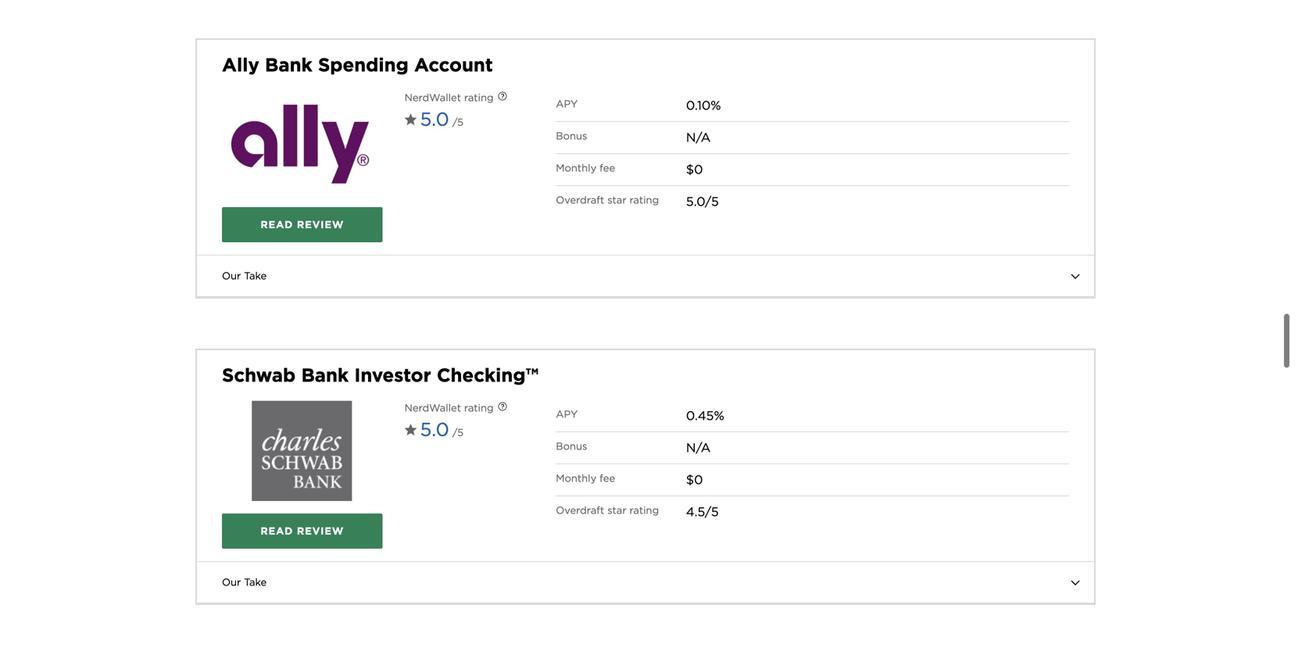 Task type: vqa. For each thing, say whether or not it's contained in the screenshot.
If to the middle
no



Task type: locate. For each thing, give the bounding box(es) containing it.
1 vertical spatial rated 5.0 out of 5 element
[[420, 416, 464, 450]]

1 vertical spatial /5
[[453, 426, 464, 439]]

read review for ally
[[261, 219, 344, 231]]

5.0
[[420, 108, 449, 131], [420, 418, 449, 441]]

take for ally
[[244, 270, 267, 282]]

5.0 /5 down checking™
[[420, 418, 464, 441]]

our take button
[[197, 256, 1095, 296], [197, 562, 1095, 603]]

rated 5.0 out of 5 element down account
[[420, 106, 464, 140]]

5.0 /5
[[420, 108, 464, 131], [420, 418, 464, 441]]

1 vertical spatial our take button
[[197, 562, 1095, 603]]

1 vertical spatial our take
[[222, 576, 267, 588]]

1 nerdwallet rating from the top
[[405, 92, 494, 104]]

1 vertical spatial take
[[244, 576, 267, 588]]

0 vertical spatial monthly
[[556, 162, 597, 174]]

0 vertical spatial 5.0 /5
[[420, 108, 464, 131]]

2 apy from the top
[[556, 408, 578, 420]]

1 monthly fee from the top
[[556, 162, 615, 174]]

0 vertical spatial apy
[[556, 98, 578, 110]]

our take for ally
[[222, 270, 267, 282]]

bank right ally
[[265, 54, 313, 76]]

review for spending
[[297, 219, 344, 231]]

bonus
[[556, 130, 588, 142], [556, 440, 588, 452]]

$0
[[686, 162, 703, 177], [686, 472, 703, 487]]

0 vertical spatial n/a
[[686, 130, 711, 145]]

how is this rating determined? image for schwab bank investor checking™
[[486, 391, 520, 425]]

nerdwallet rating for checking™
[[405, 402, 494, 414]]

rated 5.0 out of 5 element
[[420, 106, 464, 140], [420, 416, 464, 450]]

1 rated 5.0 out of 5 element from the top
[[420, 106, 464, 140]]

2 read review from the top
[[261, 525, 344, 537]]

0 vertical spatial bonus
[[556, 130, 588, 142]]

2 review from the top
[[297, 525, 344, 537]]

1 monthly from the top
[[556, 162, 597, 174]]

1 vertical spatial read
[[261, 525, 293, 537]]

1 vertical spatial review
[[297, 525, 344, 537]]

1 vertical spatial read review link
[[222, 514, 383, 549]]

1 5.0 from the top
[[420, 108, 449, 131]]

apy for schwab bank investor checking™
[[556, 408, 578, 420]]

5.0/5
[[686, 194, 719, 209]]

2 our take button from the top
[[197, 562, 1095, 603]]

read for schwab
[[261, 525, 293, 537]]

4.5/5
[[686, 504, 719, 520]]

2 monthly from the top
[[556, 472, 597, 484]]

0 vertical spatial review
[[297, 219, 344, 231]]

read
[[261, 219, 293, 231], [261, 525, 293, 537]]

schwab
[[222, 364, 296, 387]]

1 vertical spatial 5.0
[[420, 418, 449, 441]]

1 vertical spatial overdraft star rating
[[556, 504, 659, 516]]

read review link for schwab
[[222, 514, 383, 549]]

n/a down 0.45%
[[686, 440, 711, 455]]

2 take from the top
[[244, 576, 267, 588]]

monthly
[[556, 162, 597, 174], [556, 472, 597, 484]]

2 rated 5.0 out of 5 element from the top
[[420, 416, 464, 450]]

schwab bank investor checking™ link
[[222, 363, 539, 388]]

0 vertical spatial take
[[244, 270, 267, 282]]

1 how is this rating determined? image from the top
[[486, 80, 520, 115]]

2 /5 from the top
[[453, 426, 464, 439]]

2 $0 from the top
[[686, 472, 703, 487]]

fee
[[600, 162, 615, 174], [600, 472, 615, 484]]

0.10%
[[686, 98, 721, 113]]

nerdwallet rating
[[405, 92, 494, 104], [405, 402, 494, 414]]

0 vertical spatial bank
[[265, 54, 313, 76]]

$0 up 4.5/5
[[686, 472, 703, 487]]

5.0 down "investor" at the bottom left of page
[[420, 418, 449, 441]]

2 overdraft from the top
[[556, 504, 605, 516]]

1 vertical spatial how is this rating determined? image
[[486, 391, 520, 425]]

2 nerdwallet rating from the top
[[405, 402, 494, 414]]

ally bank spending account image
[[222, 90, 383, 195]]

5.0 down account
[[420, 108, 449, 131]]

rated 5.0 out of 5 element for checking™
[[420, 416, 464, 450]]

1 n/a from the top
[[686, 130, 711, 145]]

1 take from the top
[[244, 270, 267, 282]]

1 our from the top
[[222, 270, 241, 282]]

2 5.0 /5 from the top
[[420, 418, 464, 441]]

nerdwallet for checking™
[[405, 402, 461, 414]]

1 overdraft star rating from the top
[[556, 194, 659, 206]]

2 overdraft star rating from the top
[[556, 504, 659, 516]]

0 vertical spatial read review
[[261, 219, 344, 231]]

0 vertical spatial read
[[261, 219, 293, 231]]

0 vertical spatial how is this rating determined? image
[[486, 80, 520, 115]]

monthly fee for account
[[556, 162, 615, 174]]

/5 down account
[[453, 116, 464, 128]]

monthly fee
[[556, 162, 615, 174], [556, 472, 615, 484]]

0 vertical spatial read review link
[[222, 207, 383, 242]]

nerdwallet for account
[[405, 92, 461, 104]]

apy
[[556, 98, 578, 110], [556, 408, 578, 420]]

1 vertical spatial monthly fee
[[556, 472, 615, 484]]

1 vertical spatial nerdwallet rating
[[405, 402, 494, 414]]

how is this rating determined? image down account
[[486, 80, 520, 115]]

1 vertical spatial nerdwallet
[[405, 402, 461, 414]]

nerdwallet
[[405, 92, 461, 104], [405, 402, 461, 414]]

rating
[[464, 92, 494, 104], [630, 194, 659, 206], [464, 402, 494, 414], [630, 504, 659, 516]]

1 vertical spatial apy
[[556, 408, 578, 420]]

read review link
[[222, 207, 383, 242], [222, 514, 383, 549]]

1 vertical spatial star
[[608, 504, 627, 516]]

$0 for schwab bank investor checking™
[[686, 472, 703, 487]]

1 our take button from the top
[[197, 256, 1095, 296]]

0 vertical spatial monthly fee
[[556, 162, 615, 174]]

star for checking™
[[608, 504, 627, 516]]

2 read review link from the top
[[222, 514, 383, 549]]

n/a down 0.10%
[[686, 130, 711, 145]]

overdraft star rating for account
[[556, 194, 659, 206]]

nerdwallet down account
[[405, 92, 461, 104]]

1 5.0 /5 from the top
[[420, 108, 464, 131]]

nerdwallet rating down account
[[405, 92, 494, 104]]

2 our take from the top
[[222, 576, 267, 588]]

1 read review link from the top
[[222, 207, 383, 242]]

take
[[244, 270, 267, 282], [244, 576, 267, 588]]

0 vertical spatial /5
[[453, 116, 464, 128]]

nerdwallet rating down checking™
[[405, 402, 494, 414]]

0 vertical spatial nerdwallet
[[405, 92, 461, 104]]

read review
[[261, 219, 344, 231], [261, 525, 344, 537]]

rated 5.0 out of 5 element down checking™
[[420, 416, 464, 450]]

2 read from the top
[[261, 525, 293, 537]]

$0 up 5.0/5 on the right top of the page
[[686, 162, 703, 177]]

review
[[297, 219, 344, 231], [297, 525, 344, 537]]

star
[[608, 194, 627, 206], [608, 504, 627, 516]]

1 fee from the top
[[600, 162, 615, 174]]

1 /5 from the top
[[453, 116, 464, 128]]

overdraft for ally bank spending account
[[556, 194, 605, 206]]

1 star from the top
[[608, 194, 627, 206]]

1 overdraft from the top
[[556, 194, 605, 206]]

5.0 /5 down account
[[420, 108, 464, 131]]

2 bonus from the top
[[556, 440, 588, 452]]

1 vertical spatial n/a
[[686, 440, 711, 455]]

1 vertical spatial overdraft
[[556, 504, 605, 516]]

2 nerdwallet from the top
[[405, 402, 461, 414]]

2 n/a from the top
[[686, 440, 711, 455]]

1 bonus from the top
[[556, 130, 588, 142]]

1 vertical spatial bonus
[[556, 440, 588, 452]]

0 vertical spatial 5.0
[[420, 108, 449, 131]]

0 vertical spatial our
[[222, 270, 241, 282]]

2 monthly fee from the top
[[556, 472, 615, 484]]

0 vertical spatial overdraft star rating
[[556, 194, 659, 206]]

bonus for account
[[556, 130, 588, 142]]

1 review from the top
[[297, 219, 344, 231]]

how is this rating determined? image down checking™
[[486, 391, 520, 425]]

1 $0 from the top
[[686, 162, 703, 177]]

1 vertical spatial bank
[[301, 364, 349, 387]]

1 vertical spatial our
[[222, 576, 241, 588]]

1 our take from the top
[[222, 270, 267, 282]]

2 our from the top
[[222, 576, 241, 588]]

our
[[222, 270, 241, 282], [222, 576, 241, 588]]

5.0 for checking™
[[420, 418, 449, 441]]

ally
[[222, 54, 259, 76]]

0 vertical spatial overdraft
[[556, 194, 605, 206]]

read for ally
[[261, 219, 293, 231]]

/5
[[453, 116, 464, 128], [453, 426, 464, 439]]

n/a
[[686, 130, 711, 145], [686, 440, 711, 455]]

bank right the schwab
[[301, 364, 349, 387]]

1 vertical spatial 5.0 /5
[[420, 418, 464, 441]]

our take
[[222, 270, 267, 282], [222, 576, 267, 588]]

apy for ally bank spending account
[[556, 98, 578, 110]]

1 read review from the top
[[261, 219, 344, 231]]

bank for investor
[[301, 364, 349, 387]]

0 vertical spatial fee
[[600, 162, 615, 174]]

1 vertical spatial monthly
[[556, 472, 597, 484]]

2 how is this rating determined? image from the top
[[486, 391, 520, 425]]

1 vertical spatial $0
[[686, 472, 703, 487]]

2 5.0 from the top
[[420, 418, 449, 441]]

2 star from the top
[[608, 504, 627, 516]]

1 read from the top
[[261, 219, 293, 231]]

rating left 5.0/5 on the right top of the page
[[630, 194, 659, 206]]

bank inside "link"
[[265, 54, 313, 76]]

0 vertical spatial $0
[[686, 162, 703, 177]]

1 vertical spatial read review
[[261, 525, 344, 537]]

1 vertical spatial fee
[[600, 472, 615, 484]]

/5 down checking™
[[453, 426, 464, 439]]

bank
[[265, 54, 313, 76], [301, 364, 349, 387]]

0 vertical spatial our take button
[[197, 256, 1095, 296]]

overdraft
[[556, 194, 605, 206], [556, 504, 605, 516]]

0 vertical spatial nerdwallet rating
[[405, 92, 494, 104]]

/5 for checking™
[[453, 426, 464, 439]]

0 vertical spatial star
[[608, 194, 627, 206]]

1 nerdwallet from the top
[[405, 92, 461, 104]]

1 apy from the top
[[556, 98, 578, 110]]

0 vertical spatial our take
[[222, 270, 267, 282]]

overdraft star rating
[[556, 194, 659, 206], [556, 504, 659, 516]]

account
[[414, 54, 493, 76]]

2 fee from the top
[[600, 472, 615, 484]]

nerdwallet down "investor" at the bottom left of page
[[405, 402, 461, 414]]

rating down account
[[464, 92, 494, 104]]

how is this rating determined? image
[[486, 80, 520, 115], [486, 391, 520, 425]]

0 vertical spatial rated 5.0 out of 5 element
[[420, 106, 464, 140]]

monthly fee for checking™
[[556, 472, 615, 484]]



Task type: describe. For each thing, give the bounding box(es) containing it.
how is this rating determined? image for ally bank spending account
[[486, 80, 520, 115]]

overdraft for schwab bank investor checking™
[[556, 504, 605, 516]]

bank for spending
[[265, 54, 313, 76]]

our for ally
[[222, 270, 241, 282]]

our take button for schwab bank investor checking™
[[197, 562, 1095, 603]]

our for schwab
[[222, 576, 241, 588]]

schwab bank investor checking™ image
[[222, 400, 383, 501]]

rated 5.0 out of 5 element for account
[[420, 106, 464, 140]]

n/a for schwab bank investor checking™
[[686, 440, 711, 455]]

nerdwallet rating for account
[[405, 92, 494, 104]]

our take button for ally bank spending account
[[197, 256, 1095, 296]]

review for investor
[[297, 525, 344, 537]]

0.45%
[[686, 408, 725, 423]]

spending
[[318, 54, 409, 76]]

overdraft star rating for checking™
[[556, 504, 659, 516]]

read review for schwab
[[261, 525, 344, 537]]

fee for schwab bank investor checking™
[[600, 472, 615, 484]]

5.0 /5 for checking™
[[420, 418, 464, 441]]

ally bank spending account link
[[222, 53, 493, 78]]

monthly for ally bank spending account
[[556, 162, 597, 174]]

5.0 for account
[[420, 108, 449, 131]]

ally bank spending account
[[222, 54, 493, 76]]

$0 for ally bank spending account
[[686, 162, 703, 177]]

monthly for schwab bank investor checking™
[[556, 472, 597, 484]]

read review link for ally
[[222, 207, 383, 242]]

investor
[[354, 364, 431, 387]]

take for schwab
[[244, 576, 267, 588]]

rating down checking™
[[464, 402, 494, 414]]

/5 for account
[[453, 116, 464, 128]]

our take for schwab
[[222, 576, 267, 588]]

bonus for checking™
[[556, 440, 588, 452]]

schwab bank investor checking™
[[222, 364, 539, 387]]

n/a for ally bank spending account
[[686, 130, 711, 145]]

rating left 4.5/5
[[630, 504, 659, 516]]

checking™
[[437, 364, 539, 387]]

star for account
[[608, 194, 627, 206]]

fee for ally bank spending account
[[600, 162, 615, 174]]

5.0 /5 for account
[[420, 108, 464, 131]]



